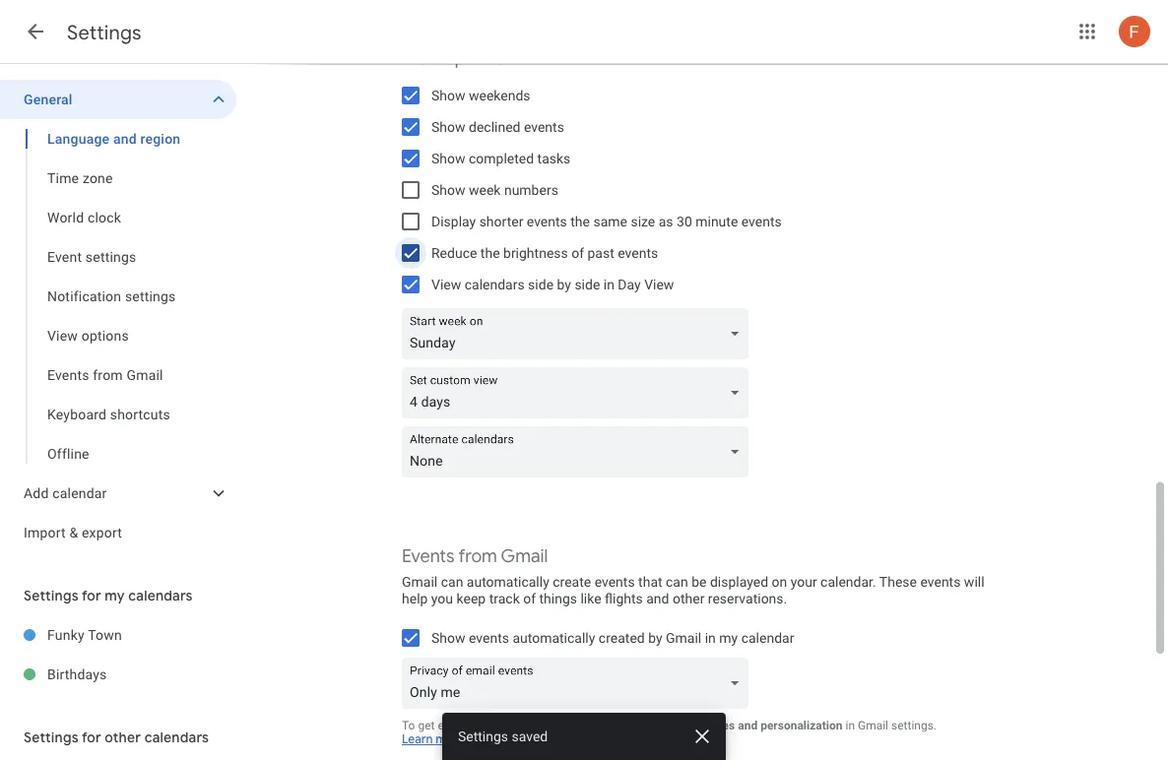 Task type: locate. For each thing, give the bounding box(es) containing it.
1 vertical spatial and
[[647, 591, 670, 607]]

0 horizontal spatial view options
[[47, 328, 129, 344]]

gmail inside to get events from gmail, you must also turn on smart features and personalization in gmail settings. learn more
[[858, 719, 889, 733]]

1 horizontal spatial calendar
[[742, 630, 795, 647]]

of inside the events from gmail gmail can automatically create events that can be displayed on your calendar. these events will help you keep track of things like flights and other reservations.
[[524, 591, 536, 607]]

show left weekends on the top left
[[432, 87, 466, 103]]

events up the tasks
[[524, 119, 565, 135]]

gmail up shortcuts
[[127, 367, 163, 383]]

1 horizontal spatial can
[[666, 575, 689, 591]]

learn more link
[[402, 733, 465, 748]]

1 horizontal spatial options
[[445, 47, 505, 69]]

must
[[561, 719, 588, 733]]

1 horizontal spatial you
[[539, 719, 558, 733]]

tree containing general
[[0, 80, 237, 553]]

create
[[553, 575, 592, 591]]

my down reservations.
[[720, 630, 738, 647]]

calendar up &
[[52, 485, 107, 502]]

from up keep
[[459, 546, 498, 568]]

1 vertical spatial of
[[524, 591, 536, 607]]

my up funky town tree item
[[105, 587, 125, 605]]

events down size
[[618, 245, 659, 261]]

settings.
[[892, 719, 937, 733]]

size
[[631, 213, 656, 230]]

1 horizontal spatial on
[[772, 575, 788, 591]]

add calendar
[[24, 485, 107, 502]]

1 horizontal spatial view options
[[402, 47, 505, 69]]

settings for settings for my calendars
[[24, 587, 79, 605]]

0 horizontal spatial and
[[113, 131, 137, 147]]

the left same
[[571, 213, 590, 230]]

2 show from the top
[[432, 119, 466, 135]]

view calendars side by side in day view
[[432, 276, 675, 293]]

1 vertical spatial from
[[459, 546, 498, 568]]

on left your
[[772, 575, 788, 591]]

side
[[528, 276, 554, 293], [575, 276, 601, 293]]

group containing language and region
[[0, 119, 237, 474]]

keyboard
[[47, 407, 107, 423]]

these
[[880, 575, 918, 591]]

for for my
[[82, 587, 101, 605]]

show down show weekends
[[432, 119, 466, 135]]

in down reservations.
[[705, 630, 716, 647]]

0 horizontal spatial you
[[432, 591, 453, 607]]

0 horizontal spatial on
[[640, 719, 653, 733]]

for for other
[[82, 729, 101, 747]]

you left must
[[539, 719, 558, 733]]

that
[[639, 575, 663, 591]]

can
[[441, 575, 464, 591], [666, 575, 689, 591]]

events left that
[[595, 575, 635, 591]]

settings heading
[[67, 20, 142, 45]]

can right help
[[441, 575, 464, 591]]

1 vertical spatial for
[[82, 729, 101, 747]]

other down "birthdays" tree item
[[105, 729, 141, 747]]

settings
[[86, 249, 136, 265], [125, 288, 176, 305]]

and
[[113, 131, 137, 147], [647, 591, 670, 607], [738, 719, 758, 733]]

0 vertical spatial automatically
[[467, 575, 550, 591]]

events for events from gmail gmail can automatically create events that can be displayed on your calendar. these events will help you keep track of things like flights and other reservations.
[[402, 546, 455, 568]]

0 vertical spatial events
[[47, 367, 89, 383]]

for
[[82, 587, 101, 605], [82, 729, 101, 747]]

for down birthdays
[[82, 729, 101, 747]]

flights
[[605, 591, 643, 607]]

0 horizontal spatial of
[[524, 591, 536, 607]]

1 vertical spatial options
[[82, 328, 129, 344]]

2 for from the top
[[82, 729, 101, 747]]

you right help
[[432, 591, 453, 607]]

1 can from the left
[[441, 575, 464, 591]]

events inside group
[[47, 367, 89, 383]]

0 vertical spatial settings
[[86, 249, 136, 265]]

get
[[418, 719, 435, 733]]

saved
[[512, 729, 548, 745]]

events up "keyboard"
[[47, 367, 89, 383]]

as
[[659, 213, 674, 230]]

5 show from the top
[[432, 630, 466, 647]]

language
[[47, 131, 110, 147]]

calendars
[[465, 276, 525, 293], [128, 587, 193, 605], [145, 729, 209, 747]]

in left the day
[[604, 276, 615, 293]]

0 horizontal spatial the
[[481, 245, 500, 261]]

automatically down things at bottom left
[[513, 630, 596, 647]]

2 vertical spatial calendars
[[145, 729, 209, 747]]

0 vertical spatial on
[[772, 575, 788, 591]]

settings up the general tree item
[[67, 20, 142, 45]]

will
[[965, 575, 985, 591]]

birthdays tree item
[[0, 655, 237, 695]]

side down reduce the brightness of past events at the top of the page
[[528, 276, 554, 293]]

gmail
[[127, 367, 163, 383], [501, 546, 548, 568], [402, 575, 438, 591], [666, 630, 702, 647], [858, 719, 889, 733]]

0 horizontal spatial by
[[557, 276, 572, 293]]

1 horizontal spatial side
[[575, 276, 601, 293]]

options up show weekends
[[445, 47, 505, 69]]

1 show from the top
[[432, 87, 466, 103]]

to
[[402, 719, 415, 733]]

learn
[[402, 733, 433, 748]]

0 vertical spatial of
[[572, 245, 585, 261]]

view down notification
[[47, 328, 78, 344]]

and inside to get events from gmail, you must also turn on smart features and personalization in gmail settings. learn more
[[738, 719, 758, 733]]

0 horizontal spatial options
[[82, 328, 129, 344]]

declined
[[469, 119, 521, 135]]

time zone
[[47, 170, 113, 186]]

show down keep
[[432, 630, 466, 647]]

other right that
[[673, 591, 705, 607]]

show for show weekends
[[432, 87, 466, 103]]

1 vertical spatial by
[[649, 630, 663, 647]]

1 horizontal spatial my
[[720, 630, 738, 647]]

0 horizontal spatial calendar
[[52, 485, 107, 502]]

you inside the events from gmail gmail can automatically create events that can be displayed on your calendar. these events will help you keep track of things like flights and other reservations.
[[432, 591, 453, 607]]

show left completed at left
[[432, 150, 466, 167]]

0 vertical spatial from
[[93, 367, 123, 383]]

from up keyboard shortcuts
[[93, 367, 123, 383]]

0 vertical spatial my
[[105, 587, 125, 605]]

&
[[69, 525, 78, 541]]

calendars down the birthdays link
[[145, 729, 209, 747]]

2 horizontal spatial and
[[738, 719, 758, 733]]

0 vertical spatial in
[[604, 276, 615, 293]]

from left gmail,
[[476, 719, 501, 733]]

view options up show weekends
[[402, 47, 505, 69]]

0 vertical spatial other
[[673, 591, 705, 607]]

reduce the brightness of past events
[[432, 245, 659, 261]]

town
[[88, 627, 122, 644]]

calendars down 'reduce' at the top of the page
[[465, 276, 525, 293]]

show events automatically created by gmail in my calendar
[[432, 630, 795, 647]]

events up help
[[402, 546, 455, 568]]

1 vertical spatial settings
[[125, 288, 176, 305]]

options up events from gmail
[[82, 328, 129, 344]]

shortcuts
[[110, 407, 170, 423]]

1 vertical spatial events
[[402, 546, 455, 568]]

region
[[140, 131, 181, 147]]

1 horizontal spatial and
[[647, 591, 670, 607]]

events
[[47, 367, 89, 383], [402, 546, 455, 568]]

settings up notification settings
[[86, 249, 136, 265]]

None field
[[402, 308, 757, 360], [402, 368, 757, 419], [402, 427, 757, 478], [402, 658, 757, 710], [402, 308, 757, 360], [402, 368, 757, 419], [402, 427, 757, 478], [402, 658, 757, 710]]

view up show weekends
[[402, 47, 440, 69]]

settings for notification settings
[[125, 288, 176, 305]]

show up display
[[432, 182, 466, 198]]

in right personalization
[[846, 719, 856, 733]]

gmail left settings.
[[858, 719, 889, 733]]

0 vertical spatial you
[[432, 591, 453, 607]]

1 vertical spatial on
[[640, 719, 653, 733]]

import
[[24, 525, 66, 541]]

keyboard shortcuts
[[47, 407, 170, 423]]

1 horizontal spatial other
[[673, 591, 705, 607]]

for up funky town
[[82, 587, 101, 605]]

from inside to get events from gmail, you must also turn on smart features and personalization in gmail settings. learn more
[[476, 719, 501, 733]]

calendar
[[52, 485, 107, 502], [742, 630, 795, 647]]

show completed tasks
[[432, 150, 571, 167]]

settings up funky
[[24, 587, 79, 605]]

birthdays link
[[47, 655, 237, 695]]

1 horizontal spatial events
[[402, 546, 455, 568]]

calendars for settings for other calendars
[[145, 729, 209, 747]]

0 horizontal spatial other
[[105, 729, 141, 747]]

1 side from the left
[[528, 276, 554, 293]]

things
[[540, 591, 578, 607]]

in
[[604, 276, 615, 293], [705, 630, 716, 647], [846, 719, 856, 733]]

1 for from the top
[[82, 587, 101, 605]]

by down reduce the brightness of past events at the top of the page
[[557, 276, 572, 293]]

0 vertical spatial view options
[[402, 47, 505, 69]]

on right the turn
[[640, 719, 653, 733]]

of right track
[[524, 591, 536, 607]]

show
[[432, 87, 466, 103], [432, 119, 466, 135], [432, 150, 466, 167], [432, 182, 466, 198], [432, 630, 466, 647]]

events inside the events from gmail gmail can automatically create events that can be displayed on your calendar. these events will help you keep track of things like flights and other reservations.
[[402, 546, 455, 568]]

like
[[581, 591, 602, 607]]

group
[[0, 119, 237, 474]]

automatically left create
[[467, 575, 550, 591]]

events
[[524, 119, 565, 135], [527, 213, 568, 230], [742, 213, 782, 230], [618, 245, 659, 261], [595, 575, 635, 591], [921, 575, 961, 591], [469, 630, 510, 647], [438, 719, 473, 733]]

can left be
[[666, 575, 689, 591]]

gmail inside group
[[127, 367, 163, 383]]

events left will
[[921, 575, 961, 591]]

options
[[445, 47, 505, 69], [82, 328, 129, 344]]

1 vertical spatial my
[[720, 630, 738, 647]]

notification settings
[[47, 288, 176, 305]]

by right created
[[649, 630, 663, 647]]

your
[[791, 575, 818, 591]]

2 vertical spatial and
[[738, 719, 758, 733]]

2 vertical spatial from
[[476, 719, 501, 733]]

show weekends
[[432, 87, 531, 103]]

from inside the events from gmail gmail can automatically create events that can be displayed on your calendar. these events will help you keep track of things like flights and other reservations.
[[459, 546, 498, 568]]

other inside the events from gmail gmail can automatically create events that can be displayed on your calendar. these events will help you keep track of things like flights and other reservations.
[[673, 591, 705, 607]]

2 vertical spatial in
[[846, 719, 856, 733]]

view
[[402, 47, 440, 69], [432, 276, 462, 293], [645, 276, 675, 293], [47, 328, 78, 344]]

view options down notification
[[47, 328, 129, 344]]

the down shorter
[[481, 245, 500, 261]]

calendar down reservations.
[[742, 630, 795, 647]]

0 horizontal spatial side
[[528, 276, 554, 293]]

0 vertical spatial for
[[82, 587, 101, 605]]

1 horizontal spatial in
[[705, 630, 716, 647]]

and right features
[[738, 719, 758, 733]]

of left past at the top right
[[572, 245, 585, 261]]

my
[[105, 587, 125, 605], [720, 630, 738, 647]]

1 vertical spatial in
[[705, 630, 716, 647]]

and right flights
[[647, 591, 670, 607]]

0 vertical spatial and
[[113, 131, 137, 147]]

tree
[[0, 80, 237, 553]]

show for show completed tasks
[[432, 150, 466, 167]]

side down past at the top right
[[575, 276, 601, 293]]

settings left saved
[[458, 729, 509, 745]]

3 show from the top
[[432, 150, 466, 167]]

from for events from gmail
[[93, 367, 123, 383]]

settings for settings for other calendars
[[24, 729, 79, 747]]

day
[[618, 276, 641, 293]]

1 vertical spatial calendar
[[742, 630, 795, 647]]

clock
[[88, 209, 121, 226]]

same
[[594, 213, 628, 230]]

1 vertical spatial calendars
[[128, 587, 193, 605]]

settings right notification
[[125, 288, 176, 305]]

you
[[432, 591, 453, 607], [539, 719, 558, 733]]

1 horizontal spatial the
[[571, 213, 590, 230]]

0 horizontal spatial can
[[441, 575, 464, 591]]

2 horizontal spatial in
[[846, 719, 856, 733]]

1 vertical spatial view options
[[47, 328, 129, 344]]

the
[[571, 213, 590, 230], [481, 245, 500, 261]]

events right get
[[438, 719, 473, 733]]

on
[[772, 575, 788, 591], [640, 719, 653, 733]]

0 vertical spatial by
[[557, 276, 572, 293]]

1 vertical spatial you
[[539, 719, 558, 733]]

export
[[82, 525, 122, 541]]

smart
[[656, 719, 688, 733]]

other
[[673, 591, 705, 607], [105, 729, 141, 747]]

view options
[[402, 47, 505, 69], [47, 328, 129, 344]]

1 horizontal spatial by
[[649, 630, 663, 647]]

automatically
[[467, 575, 550, 591], [513, 630, 596, 647]]

0 horizontal spatial events
[[47, 367, 89, 383]]

calendars up funky town tree item
[[128, 587, 193, 605]]

0 vertical spatial options
[[445, 47, 505, 69]]

and left region on the top left
[[113, 131, 137, 147]]

track
[[490, 591, 520, 607]]

events from gmail gmail can automatically create events that can be displayed on your calendar. these events will help you keep track of things like flights and other reservations.
[[402, 546, 985, 607]]

4 show from the top
[[432, 182, 466, 198]]

keep
[[457, 591, 486, 607]]

settings down birthdays
[[24, 729, 79, 747]]



Task type: vqa. For each thing, say whether or not it's contained in the screenshot.
September's w
no



Task type: describe. For each thing, give the bounding box(es) containing it.
general
[[24, 91, 73, 107]]

completed
[[469, 150, 534, 167]]

calendar.
[[821, 575, 877, 591]]

past
[[588, 245, 615, 261]]

2 side from the left
[[575, 276, 601, 293]]

and inside the events from gmail gmail can automatically create events that can be displayed on your calendar. these events will help you keep track of things like flights and other reservations.
[[647, 591, 670, 607]]

on inside to get events from gmail, you must also turn on smart features and personalization in gmail settings. learn more
[[640, 719, 653, 733]]

show declined events
[[432, 119, 565, 135]]

zone
[[83, 170, 113, 186]]

settings saved
[[458, 729, 548, 745]]

show week numbers
[[432, 182, 559, 198]]

0 vertical spatial calendar
[[52, 485, 107, 502]]

events up reduce the brightness of past events at the top of the page
[[527, 213, 568, 230]]

gmail left keep
[[402, 575, 438, 591]]

notification
[[47, 288, 121, 305]]

0 vertical spatial calendars
[[465, 276, 525, 293]]

settings for event settings
[[86, 249, 136, 265]]

features
[[691, 719, 736, 733]]

birthdays
[[47, 667, 107, 683]]

funky town tree item
[[0, 616, 237, 655]]

general tree item
[[0, 80, 237, 119]]

displayed
[[711, 575, 769, 591]]

from for events from gmail gmail can automatically create events that can be displayed on your calendar. these events will help you keep track of things like flights and other reservations.
[[459, 546, 498, 568]]

show for show events automatically created by gmail in my calendar
[[432, 630, 466, 647]]

import & export
[[24, 525, 122, 541]]

numbers
[[505, 182, 559, 198]]

add
[[24, 485, 49, 502]]

view right the day
[[645, 276, 675, 293]]

display
[[432, 213, 476, 230]]

view down 'reduce' at the top of the page
[[432, 276, 462, 293]]

1 vertical spatial other
[[105, 729, 141, 747]]

0 vertical spatial the
[[571, 213, 590, 230]]

0 horizontal spatial in
[[604, 276, 615, 293]]

created
[[599, 630, 645, 647]]

settings for my calendars tree
[[0, 616, 237, 695]]

automatically inside the events from gmail gmail can automatically create events that can be displayed on your calendar. these events will help you keep track of things like flights and other reservations.
[[467, 575, 550, 591]]

turn
[[616, 719, 637, 733]]

events right minute
[[742, 213, 782, 230]]

week
[[469, 182, 501, 198]]

events from gmail
[[47, 367, 163, 383]]

2 can from the left
[[666, 575, 689, 591]]

on inside the events from gmail gmail can automatically create events that can be displayed on your calendar. these events will help you keep track of things like flights and other reservations.
[[772, 575, 788, 591]]

reservations.
[[709, 591, 788, 607]]

settings for other calendars
[[24, 729, 209, 747]]

more
[[436, 733, 465, 748]]

calendars for settings for my calendars
[[128, 587, 193, 605]]

gmail up track
[[501, 546, 548, 568]]

gmail,
[[504, 719, 536, 733]]

world
[[47, 209, 84, 226]]

brightness
[[504, 245, 568, 261]]

view options inside group
[[47, 328, 129, 344]]

go back image
[[24, 20, 47, 43]]

30
[[677, 213, 693, 230]]

settings for settings
[[67, 20, 142, 45]]

settings for settings saved
[[458, 729, 509, 745]]

reduce
[[432, 245, 477, 261]]

you inside to get events from gmail, you must also turn on smart features and personalization in gmail settings. learn more
[[539, 719, 558, 733]]

world clock
[[47, 209, 121, 226]]

gmail down be
[[666, 630, 702, 647]]

event
[[47, 249, 82, 265]]

1 horizontal spatial of
[[572, 245, 585, 261]]

in inside to get events from gmail, you must also turn on smart features and personalization in gmail settings. learn more
[[846, 719, 856, 733]]

view inside group
[[47, 328, 78, 344]]

show for show declined events
[[432, 119, 466, 135]]

to get events from gmail, you must also turn on smart features and personalization in gmail settings. learn more
[[402, 719, 937, 748]]

0 horizontal spatial my
[[105, 587, 125, 605]]

offline
[[47, 446, 89, 462]]

shorter
[[480, 213, 524, 230]]

display shorter events the same size as 30 minute events
[[432, 213, 782, 230]]

events inside to get events from gmail, you must also turn on smart features and personalization in gmail settings. learn more
[[438, 719, 473, 733]]

1 vertical spatial the
[[481, 245, 500, 261]]

language and region
[[47, 131, 181, 147]]

weekends
[[469, 87, 531, 103]]

and inside group
[[113, 131, 137, 147]]

funky
[[47, 627, 85, 644]]

1 vertical spatial automatically
[[513, 630, 596, 647]]

event settings
[[47, 249, 136, 265]]

personalization
[[761, 719, 843, 733]]

minute
[[696, 213, 739, 230]]

funky town
[[47, 627, 122, 644]]

time
[[47, 170, 79, 186]]

be
[[692, 575, 707, 591]]

events down track
[[469, 630, 510, 647]]

also
[[591, 719, 613, 733]]

show for show week numbers
[[432, 182, 466, 198]]

help
[[402, 591, 428, 607]]

events for events from gmail
[[47, 367, 89, 383]]

tasks
[[538, 150, 571, 167]]

settings for my calendars
[[24, 587, 193, 605]]



